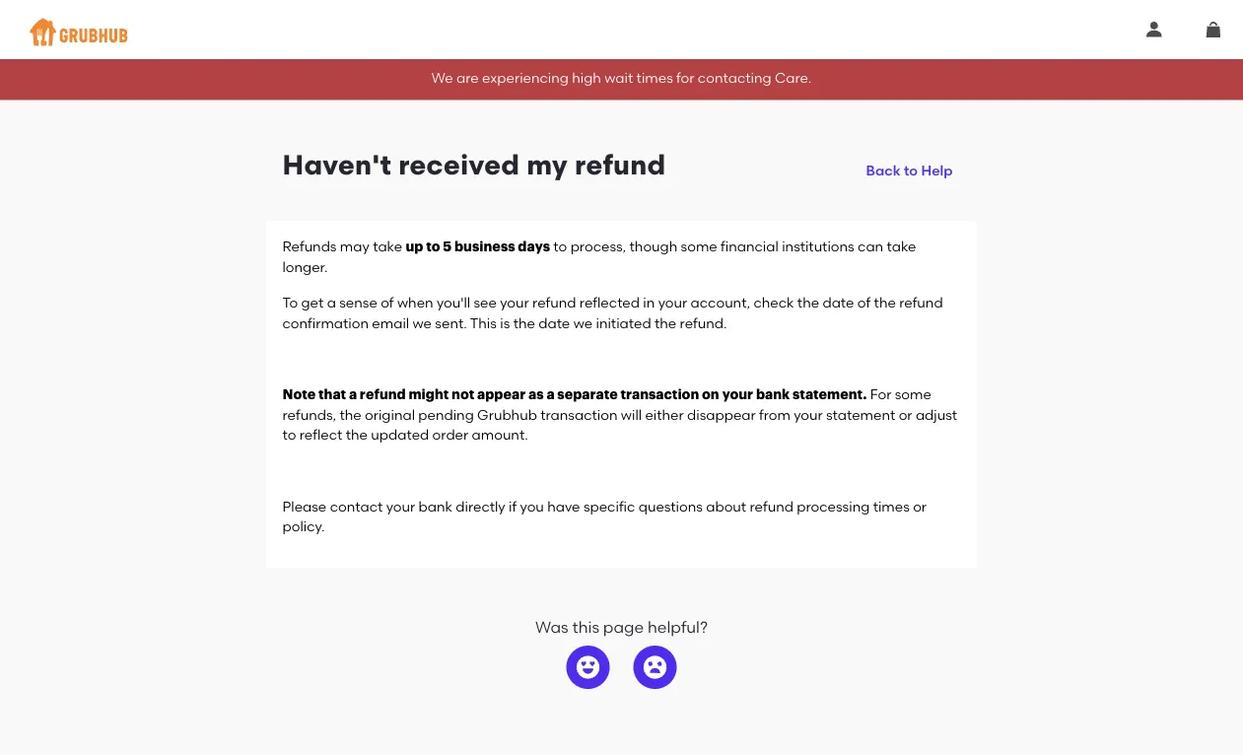 Task type: describe. For each thing, give the bounding box(es) containing it.
haven't received my refund
[[282, 148, 666, 181]]

can
[[858, 238, 884, 255]]

the right is
[[513, 314, 535, 331]]

0 horizontal spatial date
[[539, 314, 570, 331]]

1 small image from the left
[[1147, 22, 1163, 37]]

please
[[282, 498, 327, 515]]

2 we from the left
[[574, 314, 593, 331]]

for
[[677, 70, 695, 86]]

the right check
[[798, 294, 819, 311]]

sense
[[339, 294, 377, 311]]

helpful?
[[648, 617, 708, 636]]

might
[[409, 388, 449, 402]]

for
[[870, 386, 892, 403]]

please contact your bank directly if you have specific questions about refund processing times or policy.
[[282, 498, 927, 535]]

was this page helpful?
[[535, 617, 708, 636]]

my
[[527, 148, 568, 181]]

policy.
[[282, 518, 325, 535]]

help
[[921, 162, 953, 179]]

note
[[282, 388, 316, 402]]

some inside the for some refunds, the original pending grubhub transaction will either disappear from your statement or adjust to reflect the updated order amount.
[[895, 386, 932, 403]]

institutions
[[782, 238, 855, 255]]

account,
[[691, 294, 750, 311]]

original
[[365, 407, 415, 423]]

times inside the please contact your bank directly if you have specific questions about refund processing times or policy.
[[873, 498, 910, 515]]

disappear
[[687, 407, 756, 423]]

your for disappear
[[794, 407, 823, 423]]

on
[[702, 388, 720, 402]]

your for transaction
[[722, 388, 753, 402]]

when
[[397, 294, 433, 311]]

pending
[[418, 407, 474, 423]]

to inside refunds may take up to 5 business days
[[426, 240, 440, 254]]

about
[[706, 498, 747, 515]]

have
[[547, 498, 580, 515]]

haven't
[[282, 148, 392, 181]]

back to help
[[866, 162, 953, 179]]

0 vertical spatial transaction
[[621, 388, 699, 402]]

received
[[399, 148, 520, 181]]

sent.
[[435, 314, 467, 331]]

this page was helpful image
[[576, 656, 600, 679]]

you'll
[[437, 294, 470, 311]]

initiated
[[596, 314, 651, 331]]

high
[[572, 70, 601, 86]]

refund.
[[680, 314, 727, 331]]

the right reflect
[[346, 427, 368, 443]]

from
[[759, 407, 791, 423]]

or for times
[[913, 498, 927, 515]]

either
[[645, 407, 684, 423]]

grubhub
[[477, 407, 537, 423]]

for some refunds, the original pending grubhub transaction will either disappear from your statement or adjust to reflect the updated order amount.
[[282, 386, 957, 443]]

experiencing
[[482, 70, 569, 86]]

we
[[432, 70, 453, 86]]

transaction inside the for some refunds, the original pending grubhub transaction will either disappear from your statement or adjust to reflect the updated order amount.
[[541, 407, 618, 423]]

a for get
[[327, 294, 336, 311]]

longer.
[[282, 259, 328, 275]]

order
[[432, 427, 469, 443]]

2 horizontal spatial a
[[547, 388, 555, 402]]

in
[[643, 294, 655, 311]]

though
[[630, 238, 678, 255]]

directly
[[456, 498, 506, 515]]

will
[[621, 407, 642, 423]]

are
[[456, 70, 479, 86]]

as
[[529, 388, 544, 402]]

we are experiencing high wait times for contacting care.
[[432, 70, 812, 86]]

email
[[372, 314, 409, 331]]

refund inside the please contact your bank directly if you have specific questions about refund processing times or policy.
[[750, 498, 794, 515]]

financial
[[721, 238, 779, 255]]

questions
[[639, 498, 703, 515]]

0 vertical spatial date
[[823, 294, 854, 311]]

refunds,
[[282, 407, 336, 423]]

this
[[572, 617, 599, 636]]

the down in
[[655, 314, 677, 331]]

if
[[509, 498, 517, 515]]

that
[[319, 388, 346, 402]]

take inside the 'to process, though some financial institutions can take longer.'
[[887, 238, 916, 255]]

specific
[[584, 498, 635, 515]]

this page was not helpful image
[[643, 656, 667, 679]]

1 take from the left
[[373, 238, 402, 255]]

0 vertical spatial bank
[[756, 388, 790, 402]]

note that a refund might not appear as a separate transaction on your bank statement.
[[282, 388, 867, 402]]

separate
[[557, 388, 618, 402]]



Task type: vqa. For each thing, say whether or not it's contained in the screenshot.
the bottommost bank
yes



Task type: locate. For each thing, give the bounding box(es) containing it.
we down when
[[413, 314, 432, 331]]

0 horizontal spatial a
[[327, 294, 336, 311]]

0 vertical spatial or
[[899, 407, 913, 423]]

reflect
[[300, 427, 342, 443]]

adjust
[[916, 407, 957, 423]]

your right contact
[[386, 498, 415, 515]]

5
[[443, 240, 452, 254]]

1 we from the left
[[413, 314, 432, 331]]

0 horizontal spatial or
[[899, 407, 913, 423]]

times right processing
[[873, 498, 910, 515]]

reflected
[[580, 294, 640, 311]]

transaction up either
[[621, 388, 699, 402]]

transaction
[[621, 388, 699, 402], [541, 407, 618, 423]]

date right is
[[539, 314, 570, 331]]

0 horizontal spatial transaction
[[541, 407, 618, 423]]

1 vertical spatial times
[[873, 498, 910, 515]]

a inside to get a sense of when you'll see your refund reflected in your account, check the date of the refund confirmation email we sent. this is the date we initiated the refund.
[[327, 294, 336, 311]]

appear
[[477, 388, 526, 402]]

0 vertical spatial some
[[681, 238, 718, 255]]

1 horizontal spatial date
[[823, 294, 854, 311]]

times left "for"
[[637, 70, 673, 86]]

0 horizontal spatial we
[[413, 314, 432, 331]]

transaction down note that a refund might not appear as a separate transaction on your bank statement.
[[541, 407, 618, 423]]

1 of from the left
[[381, 294, 394, 311]]

back to help link
[[858, 147, 961, 183]]

your up is
[[500, 294, 529, 311]]

a right get
[[327, 294, 336, 311]]

0 vertical spatial times
[[637, 70, 673, 86]]

some
[[681, 238, 718, 255], [895, 386, 932, 403]]

the down can
[[874, 294, 896, 311]]

take left up
[[373, 238, 402, 255]]

back
[[866, 162, 901, 179]]

some inside the 'to process, though some financial institutions can take longer.'
[[681, 238, 718, 255]]

may
[[340, 238, 370, 255]]

1 vertical spatial date
[[539, 314, 570, 331]]

1 vertical spatial bank
[[419, 498, 453, 515]]

to inside the 'to process, though some financial institutions can take longer.'
[[554, 238, 567, 255]]

a right as
[[547, 388, 555, 402]]

contacting
[[698, 70, 772, 86]]

your down statement. at the bottom right of page
[[794, 407, 823, 423]]

date
[[823, 294, 854, 311], [539, 314, 570, 331]]

to down refunds,
[[282, 427, 296, 443]]

some right though
[[681, 238, 718, 255]]

1 horizontal spatial take
[[887, 238, 916, 255]]

date down institutions
[[823, 294, 854, 311]]

days
[[518, 240, 550, 254]]

you
[[520, 498, 544, 515]]

bank
[[756, 388, 790, 402], [419, 498, 453, 515]]

bank up from
[[756, 388, 790, 402]]

1 vertical spatial or
[[913, 498, 927, 515]]

your up 'disappear'
[[722, 388, 753, 402]]

amount.
[[472, 427, 528, 443]]

up
[[406, 240, 423, 254]]

we down "reflected"
[[574, 314, 593, 331]]

1 horizontal spatial we
[[574, 314, 593, 331]]

confirmation
[[282, 314, 369, 331]]

of up email
[[381, 294, 394, 311]]

contact
[[330, 498, 383, 515]]

wait
[[605, 70, 633, 86]]

to inside back to help link
[[904, 162, 918, 179]]

0 horizontal spatial some
[[681, 238, 718, 255]]

2 of from the left
[[858, 294, 871, 311]]

care.
[[775, 70, 812, 86]]

some up adjust
[[895, 386, 932, 403]]

of
[[381, 294, 394, 311], [858, 294, 871, 311]]

bank left directly
[[419, 498, 453, 515]]

take right can
[[887, 238, 916, 255]]

2 take from the left
[[887, 238, 916, 255]]

1 horizontal spatial bank
[[756, 388, 790, 402]]

1 horizontal spatial small image
[[1206, 22, 1222, 37]]

2 small image from the left
[[1206, 22, 1222, 37]]

of down can
[[858, 294, 871, 311]]

process,
[[571, 238, 626, 255]]

1 horizontal spatial a
[[349, 388, 357, 402]]

refunds may take up to 5 business days
[[282, 238, 550, 255]]

or inside the for some refunds, the original pending grubhub transaction will either disappear from your statement or adjust to reflect the updated order amount.
[[899, 407, 913, 423]]

a
[[327, 294, 336, 311], [349, 388, 357, 402], [547, 388, 555, 402]]

to left "5"
[[426, 240, 440, 254]]

to get a sense of when you'll see your refund reflected in your account, check the date of the refund confirmation email we sent. this is the date we initiated the refund.
[[282, 294, 943, 331]]

grubhub logo image
[[30, 12, 128, 52]]

1 horizontal spatial some
[[895, 386, 932, 403]]

0 horizontal spatial times
[[637, 70, 673, 86]]

was
[[535, 617, 569, 636]]

is
[[500, 314, 510, 331]]

1 vertical spatial transaction
[[541, 407, 618, 423]]

0 horizontal spatial of
[[381, 294, 394, 311]]

check
[[754, 294, 794, 311]]

or
[[899, 407, 913, 423], [913, 498, 927, 515]]

statement
[[826, 407, 896, 423]]

times
[[637, 70, 673, 86], [873, 498, 910, 515]]

we
[[413, 314, 432, 331], [574, 314, 593, 331]]

your right in
[[658, 294, 687, 311]]

statement.
[[793, 388, 867, 402]]

your for reflected
[[658, 294, 687, 311]]

1 horizontal spatial transaction
[[621, 388, 699, 402]]

your inside the please contact your bank directly if you have specific questions about refund processing times or policy.
[[386, 498, 415, 515]]

to left help at the right top
[[904, 162, 918, 179]]

your
[[500, 294, 529, 311], [658, 294, 687, 311], [722, 388, 753, 402], [794, 407, 823, 423], [386, 498, 415, 515]]

small image
[[1147, 22, 1163, 37], [1206, 22, 1222, 37]]

to process, though some financial institutions can take longer.
[[282, 238, 916, 275]]

bank inside the please contact your bank directly if you have specific questions about refund processing times or policy.
[[419, 498, 453, 515]]

refunds
[[282, 238, 337, 255]]

get
[[301, 294, 324, 311]]

1 horizontal spatial of
[[858, 294, 871, 311]]

1 horizontal spatial or
[[913, 498, 927, 515]]

or for statement
[[899, 407, 913, 423]]

to
[[282, 294, 298, 311]]

0 horizontal spatial bank
[[419, 498, 453, 515]]

the
[[798, 294, 819, 311], [874, 294, 896, 311], [513, 314, 535, 331], [655, 314, 677, 331], [340, 407, 362, 423], [346, 427, 368, 443]]

updated
[[371, 427, 429, 443]]

to
[[904, 162, 918, 179], [554, 238, 567, 255], [426, 240, 440, 254], [282, 427, 296, 443]]

1 vertical spatial some
[[895, 386, 932, 403]]

business
[[455, 240, 515, 254]]

see
[[474, 294, 497, 311]]

or inside the please contact your bank directly if you have specific questions about refund processing times or policy.
[[913, 498, 927, 515]]

0 horizontal spatial small image
[[1147, 22, 1163, 37]]

your inside the for some refunds, the original pending grubhub transaction will either disappear from your statement or adjust to reflect the updated order amount.
[[794, 407, 823, 423]]

or right processing
[[913, 498, 927, 515]]

not
[[452, 388, 475, 402]]

a for that
[[349, 388, 357, 402]]

take
[[373, 238, 402, 255], [887, 238, 916, 255]]

the down that
[[340, 407, 362, 423]]

0 horizontal spatial take
[[373, 238, 402, 255]]

this
[[470, 314, 497, 331]]

refund
[[575, 148, 666, 181], [533, 294, 576, 311], [899, 294, 943, 311], [360, 388, 406, 402], [750, 498, 794, 515]]

a right that
[[349, 388, 357, 402]]

1 horizontal spatial times
[[873, 498, 910, 515]]

or left adjust
[[899, 407, 913, 423]]

to inside the for some refunds, the original pending grubhub transaction will either disappear from your statement or adjust to reflect the updated order amount.
[[282, 427, 296, 443]]

processing
[[797, 498, 870, 515]]

page
[[603, 617, 644, 636]]

to right days
[[554, 238, 567, 255]]



